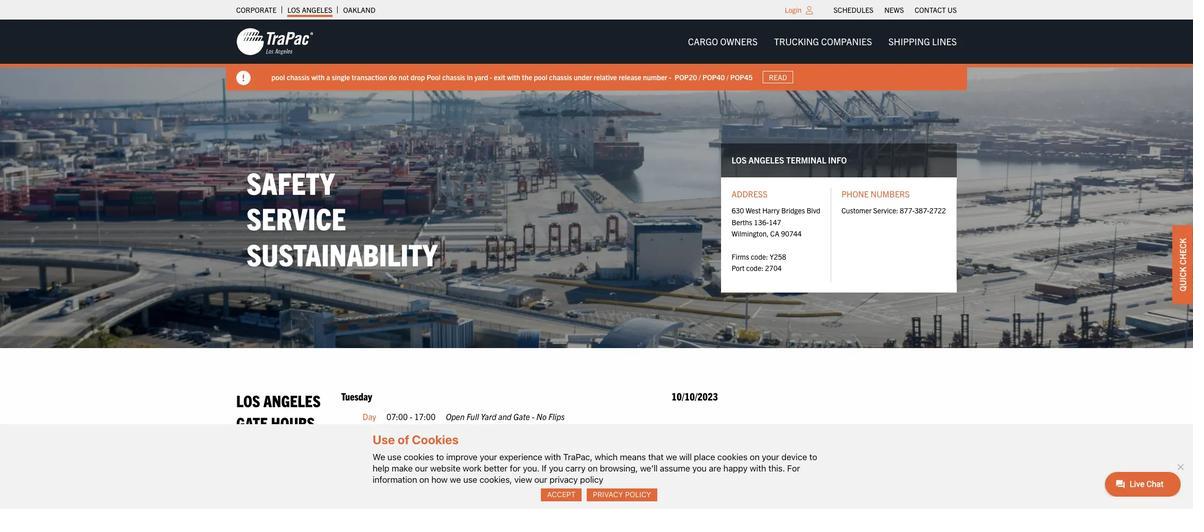 Task type: describe. For each thing, give the bounding box(es) containing it.
1 horizontal spatial on
[[588, 464, 598, 474]]

read link
[[763, 71, 793, 83]]

with left a
[[311, 72, 324, 82]]

wilmington,
[[732, 229, 769, 238]]

shipping
[[888, 36, 930, 47]]

relative
[[594, 72, 617, 82]]

you.
[[523, 464, 539, 474]]

in
[[467, 72, 473, 82]]

not
[[398, 72, 409, 82]]

firms code:  y258 port code:  2704
[[732, 252, 786, 273]]

gate up the open - full yard and gate -no flips
[[513, 412, 530, 422]]

630
[[732, 206, 744, 215]]

use
[[373, 433, 395, 448]]

- right 07:00
[[410, 412, 412, 422]]

147
[[769, 218, 781, 227]]

website
[[430, 464, 460, 474]]

west
[[746, 206, 761, 215]]

trucking companies
[[774, 36, 872, 47]]

cargo owners link
[[680, 31, 766, 52]]

make
[[392, 464, 413, 474]]

the
[[522, 72, 532, 82]]

gate down cookies,
[[481, 488, 497, 499]]

1 chassis from the left
[[286, 72, 310, 82]]

information
[[373, 475, 417, 485]]

2 pool from the left
[[534, 72, 547, 82]]

contact
[[915, 5, 946, 14]]

terminal
[[786, 155, 826, 165]]

privacy policy
[[593, 491, 651, 499]]

news link
[[884, 3, 904, 17]]

schedules link
[[834, 3, 874, 17]]

quick check link
[[1172, 226, 1193, 305]]

los angeles image
[[236, 27, 313, 56]]

cookies,
[[480, 475, 512, 485]]

how
[[431, 475, 448, 485]]

quick
[[1178, 267, 1188, 292]]

12)
[[651, 488, 663, 499]]

customer service: 877-387-2722
[[841, 206, 946, 215]]

angeles for los angeles terminal info
[[748, 155, 784, 165]]

work
[[463, 464, 482, 474]]

2 chassis from the left
[[442, 72, 465, 82]]

(flips
[[568, 488, 586, 499]]

that
[[648, 452, 664, 463]]

yard inside banner
[[474, 72, 488, 82]]

assume
[[660, 464, 690, 474]]

carry
[[565, 464, 586, 474]]

1 vertical spatial 17:00
[[387, 430, 408, 440]]

- right 'of'
[[410, 430, 412, 440]]

2704
[[765, 264, 782, 273]]

full for yard
[[467, 412, 479, 422]]

1 vertical spatial yard
[[485, 430, 501, 440]]

drop
[[410, 72, 425, 82]]

accept
[[547, 491, 576, 499]]

oakland
[[343, 5, 375, 14]]

and for gate
[[498, 412, 511, 422]]

ca
[[770, 229, 779, 238]]

policy
[[625, 491, 651, 499]]

experience
[[499, 452, 542, 463]]

contact us
[[915, 5, 957, 14]]

with up if
[[545, 452, 561, 463]]

angeles for los angeles
[[302, 5, 332, 14]]

y258
[[770, 252, 786, 261]]

improve
[[446, 452, 478, 463]]

0 vertical spatial we
[[666, 452, 677, 463]]

happy
[[723, 464, 748, 474]]

0 vertical spatial code:
[[751, 252, 768, 261]]

cargo owners
[[688, 36, 758, 47]]

- up improve
[[467, 430, 469, 440]]

of
[[398, 433, 409, 448]]

safety
[[247, 163, 335, 201]]

07:00 - 17:00
[[387, 412, 435, 422]]

1 horizontal spatial use
[[463, 475, 477, 485]]

los for los angeles terminal info
[[732, 155, 747, 165]]

light image
[[806, 6, 813, 14]]

address
[[732, 189, 767, 199]]

90744
[[781, 229, 802, 238]]

1 vertical spatial code:
[[746, 264, 763, 273]]

means
[[620, 452, 646, 463]]

menu bar containing schedules
[[828, 3, 962, 17]]

we'll
[[640, 464, 658, 474]]

tuesday
[[341, 390, 372, 403]]

open for open full yard and gate - no flips
[[446, 412, 465, 422]]

gate inside los angeles gate hours
[[236, 413, 268, 433]]

with left this.
[[750, 464, 766, 474]]

open full gate and yard -  yes flips (flips close between 10-12)
[[446, 488, 663, 499]]

630 west harry bridges blvd berths 136-147 wilmington, ca 90744
[[732, 206, 820, 238]]

lines
[[932, 36, 957, 47]]

1 vertical spatial and
[[503, 430, 516, 440]]

do
[[389, 72, 397, 82]]

will
[[679, 452, 692, 463]]

1 you from the left
[[549, 464, 563, 474]]

customer
[[841, 206, 872, 215]]

10/11/2023
[[672, 467, 718, 480]]

pool
[[427, 72, 440, 82]]

night
[[357, 430, 376, 440]]

flips for yes
[[550, 488, 566, 499]]

0 vertical spatial use
[[387, 452, 401, 463]]

exit
[[494, 72, 505, 82]]

2 vertical spatial on
[[419, 475, 429, 485]]

gate up experience
[[518, 430, 534, 440]]

2 to from the left
[[809, 452, 817, 463]]

3 chassis from the left
[[549, 72, 572, 82]]

phone
[[841, 189, 869, 199]]

pop20
[[675, 72, 697, 82]]

service
[[247, 199, 346, 237]]

release
[[619, 72, 641, 82]]



Task type: vqa. For each thing, say whether or not it's contained in the screenshot.
Please
no



Task type: locate. For each thing, give the bounding box(es) containing it.
0 vertical spatial flips
[[548, 412, 565, 422]]

hours
[[271, 413, 315, 433]]

info
[[828, 155, 847, 165]]

0 horizontal spatial pool
[[271, 72, 285, 82]]

los angeles gate hours
[[236, 391, 321, 433]]

news
[[884, 5, 904, 14]]

numbers
[[871, 189, 910, 199]]

our right 'make'
[[415, 464, 428, 474]]

gate left hours
[[236, 413, 268, 433]]

1 vertical spatial los
[[732, 155, 747, 165]]

solid image
[[236, 71, 251, 85]]

menu bar up shipping
[[828, 3, 962, 17]]

yard down open full yard and gate - no flips
[[485, 430, 501, 440]]

privacy
[[550, 475, 578, 485]]

with left the
[[507, 72, 520, 82]]

17:00 up 03:00
[[414, 412, 435, 422]]

chassis left the under at the top left
[[549, 72, 572, 82]]

device
[[781, 452, 807, 463]]

0 horizontal spatial 17:00
[[387, 430, 408, 440]]

check
[[1178, 238, 1188, 265]]

berths
[[732, 218, 752, 227]]

10-
[[639, 488, 651, 499]]

0 horizontal spatial our
[[415, 464, 428, 474]]

0 vertical spatial angeles
[[302, 5, 332, 14]]

cookies up "happy"
[[717, 452, 748, 463]]

banner containing cargo owners
[[0, 20, 1193, 91]]

full down work
[[467, 488, 479, 499]]

us
[[948, 5, 957, 14]]

your up 'better'
[[480, 452, 497, 463]]

pop45
[[730, 72, 753, 82]]

code:
[[751, 252, 768, 261], [746, 264, 763, 273]]

0 horizontal spatial we
[[450, 475, 461, 485]]

browsing,
[[600, 464, 638, 474]]

and for yard
[[499, 488, 512, 499]]

sustainability
[[247, 235, 437, 273]]

1 vertical spatial flips
[[551, 430, 567, 440]]

2722
[[929, 206, 946, 215]]

you down "place"
[[692, 464, 707, 474]]

2 your from the left
[[762, 452, 779, 463]]

place
[[694, 452, 715, 463]]

which
[[595, 452, 618, 463]]

2 vertical spatial los
[[236, 391, 260, 411]]

trucking
[[774, 36, 819, 47]]

flips for no
[[548, 412, 565, 422]]

2 open from the top
[[446, 430, 465, 440]]

2 horizontal spatial chassis
[[549, 72, 572, 82]]

single
[[332, 72, 350, 82]]

10/10/2023
[[672, 390, 718, 403]]

2 vertical spatial angeles
[[263, 391, 321, 411]]

1 vertical spatial use
[[463, 475, 477, 485]]

1 horizontal spatial pool
[[534, 72, 547, 82]]

under
[[574, 72, 592, 82]]

1 vertical spatial on
[[588, 464, 598, 474]]

0 vertical spatial menu bar
[[828, 3, 962, 17]]

1 horizontal spatial /
[[726, 72, 728, 82]]

1 vertical spatial our
[[534, 475, 547, 485]]

1 open from the top
[[446, 412, 465, 422]]

877-
[[900, 206, 915, 215]]

2 horizontal spatial los
[[732, 155, 747, 165]]

1 horizontal spatial you
[[692, 464, 707, 474]]

menu bar
[[828, 3, 962, 17], [680, 31, 965, 52]]

contact us link
[[915, 3, 957, 17]]

our down if
[[534, 475, 547, 485]]

trucking companies link
[[766, 31, 880, 52]]

cargo
[[688, 36, 718, 47]]

and up the open - full yard and gate -no flips
[[498, 412, 511, 422]]

privacy
[[593, 491, 623, 499]]

menu bar containing cargo owners
[[680, 31, 965, 52]]

read
[[769, 73, 787, 82]]

pool right solid "icon" at the left
[[271, 72, 285, 82]]

policy
[[580, 475, 603, 485]]

harry
[[762, 206, 780, 215]]

to right device
[[809, 452, 817, 463]]

corporate
[[236, 5, 277, 14]]

to up website
[[436, 452, 444, 463]]

chassis left in
[[442, 72, 465, 82]]

387-
[[915, 206, 929, 215]]

/ left pop45
[[726, 72, 728, 82]]

2 vertical spatial open
[[446, 488, 465, 499]]

1 horizontal spatial our
[[534, 475, 547, 485]]

open up cookies
[[446, 412, 465, 422]]

to
[[436, 452, 444, 463], [809, 452, 817, 463]]

cookies
[[404, 452, 434, 463], [717, 452, 748, 463]]

0 horizontal spatial /
[[699, 72, 701, 82]]

schedules
[[834, 5, 874, 14]]

yard down 'view'
[[514, 488, 530, 499]]

3 open from the top
[[446, 488, 465, 499]]

2 vertical spatial and
[[499, 488, 512, 499]]

1 horizontal spatial cookies
[[717, 452, 748, 463]]

los inside los angeles gate hours
[[236, 391, 260, 411]]

0 horizontal spatial cookies
[[404, 452, 434, 463]]

cookies
[[412, 433, 459, 448]]

2 vertical spatial full
[[467, 488, 479, 499]]

1 / from the left
[[699, 72, 701, 82]]

use of cookies we use cookies to improve your experience with trapac, which means that we will place cookies on your device to help make our website work better for you. if you carry on browsing, we'll assume you are happy with this. for information on how we use cookies, view our privacy policy
[[373, 433, 817, 485]]

open
[[446, 412, 465, 422], [446, 430, 465, 440], [446, 488, 465, 499]]

are
[[709, 464, 721, 474]]

we
[[666, 452, 677, 463], [450, 475, 461, 485]]

los angeles terminal info
[[732, 155, 847, 165]]

full up improve
[[471, 430, 484, 440]]

- up experience
[[536, 430, 539, 440]]

0 vertical spatial no
[[536, 412, 547, 422]]

full up the open - full yard and gate -no flips
[[467, 412, 479, 422]]

0 horizontal spatial you
[[549, 464, 563, 474]]

0 vertical spatial on
[[750, 452, 760, 463]]

angeles up hours
[[263, 391, 321, 411]]

pool
[[271, 72, 285, 82], [534, 72, 547, 82]]

use down work
[[463, 475, 477, 485]]

0 horizontal spatial use
[[387, 452, 401, 463]]

1 vertical spatial no
[[539, 430, 549, 440]]

on up policy
[[588, 464, 598, 474]]

1 horizontal spatial we
[[666, 452, 677, 463]]

gate
[[513, 412, 530, 422], [236, 413, 268, 433], [518, 430, 534, 440], [481, 488, 497, 499]]

1 your from the left
[[480, 452, 497, 463]]

1 vertical spatial we
[[450, 475, 461, 485]]

- right number
[[669, 72, 671, 82]]

and down open full yard and gate - no flips
[[503, 430, 516, 440]]

shipping lines
[[888, 36, 957, 47]]

yard up the open - full yard and gate -no flips
[[481, 412, 496, 422]]

/
[[699, 72, 701, 82], [726, 72, 728, 82]]

17:00 down 07:00
[[387, 430, 408, 440]]

0 horizontal spatial chassis
[[286, 72, 310, 82]]

help
[[373, 464, 389, 474]]

if
[[542, 464, 547, 474]]

1 vertical spatial full
[[471, 430, 484, 440]]

pool right the
[[534, 72, 547, 82]]

1 vertical spatial yard
[[514, 488, 530, 499]]

0 vertical spatial yard
[[474, 72, 488, 82]]

you right if
[[549, 464, 563, 474]]

and down cookies,
[[499, 488, 512, 499]]

open for open full gate and yard -  yes flips (flips close between 10-12)
[[446, 488, 465, 499]]

code: right port
[[746, 264, 763, 273]]

pool chassis with a single transaction  do not drop pool chassis in yard -  exit with the pool chassis under relative release number -  pop20 / pop40 / pop45
[[271, 72, 753, 82]]

shipping lines link
[[880, 31, 965, 52]]

menu bar inside banner
[[680, 31, 965, 52]]

- up the open - full yard and gate -no flips
[[532, 412, 534, 422]]

day
[[363, 412, 376, 422]]

0 horizontal spatial on
[[419, 475, 429, 485]]

yes
[[536, 488, 548, 499]]

-
[[490, 72, 492, 82], [669, 72, 671, 82], [410, 412, 412, 422], [532, 412, 534, 422], [410, 430, 412, 440], [467, 430, 469, 440], [536, 430, 539, 440], [532, 488, 534, 499]]

1 horizontal spatial yard
[[514, 488, 530, 499]]

code: up 2704
[[751, 252, 768, 261]]

2 you from the left
[[692, 464, 707, 474]]

and
[[498, 412, 511, 422], [503, 430, 516, 440], [499, 488, 512, 499]]

1 vertical spatial open
[[446, 430, 465, 440]]

angeles inside los angeles gate hours
[[263, 391, 321, 411]]

for
[[510, 464, 521, 474]]

open for open - full yard and gate -no flips
[[446, 430, 465, 440]]

no up the open - full yard and gate -no flips
[[536, 412, 547, 422]]

pop40
[[702, 72, 725, 82]]

no image
[[1175, 462, 1185, 472]]

angeles for los angeles gate hours
[[263, 391, 321, 411]]

17:00
[[414, 412, 435, 422], [387, 430, 408, 440]]

2 horizontal spatial on
[[750, 452, 760, 463]]

open full yard and gate - no flips
[[446, 412, 565, 422]]

/ left the pop40
[[699, 72, 701, 82]]

your up this.
[[762, 452, 779, 463]]

los for los angeles gate hours
[[236, 391, 260, 411]]

open - full yard and gate -no flips
[[446, 430, 567, 440]]

1 horizontal spatial to
[[809, 452, 817, 463]]

1 horizontal spatial chassis
[[442, 72, 465, 82]]

yard right in
[[474, 72, 488, 82]]

angeles up address
[[748, 155, 784, 165]]

0 vertical spatial 17:00
[[414, 412, 435, 422]]

this.
[[768, 464, 785, 474]]

1 horizontal spatial your
[[762, 452, 779, 463]]

open up improve
[[446, 430, 465, 440]]

we down website
[[450, 475, 461, 485]]

1 vertical spatial menu bar
[[680, 31, 965, 52]]

0 vertical spatial los
[[287, 5, 300, 14]]

1 pool from the left
[[271, 72, 285, 82]]

2 vertical spatial flips
[[550, 488, 566, 499]]

angeles
[[302, 5, 332, 14], [748, 155, 784, 165], [263, 391, 321, 411]]

1 horizontal spatial los
[[287, 5, 300, 14]]

los angeles
[[287, 5, 332, 14]]

2 cookies from the left
[[717, 452, 748, 463]]

firms
[[732, 252, 749, 261]]

0 horizontal spatial your
[[480, 452, 497, 463]]

1 to from the left
[[436, 452, 444, 463]]

2 / from the left
[[726, 72, 728, 82]]

0 vertical spatial open
[[446, 412, 465, 422]]

los for los angeles
[[287, 5, 300, 14]]

full for gate
[[467, 488, 479, 499]]

0 vertical spatial yard
[[481, 412, 496, 422]]

- left yes
[[532, 488, 534, 499]]

yard
[[474, 72, 488, 82], [485, 430, 501, 440]]

for
[[787, 464, 800, 474]]

0 vertical spatial and
[[498, 412, 511, 422]]

open down 'how'
[[446, 488, 465, 499]]

our
[[415, 464, 428, 474], [534, 475, 547, 485]]

a
[[326, 72, 330, 82]]

0 vertical spatial our
[[415, 464, 428, 474]]

0 vertical spatial full
[[467, 412, 479, 422]]

0 horizontal spatial los
[[236, 391, 260, 411]]

0 horizontal spatial yard
[[481, 412, 496, 422]]

chassis left a
[[286, 72, 310, 82]]

blvd
[[807, 206, 820, 215]]

transaction
[[352, 72, 387, 82]]

on left 'how'
[[419, 475, 429, 485]]

1 cookies from the left
[[404, 452, 434, 463]]

0 horizontal spatial to
[[436, 452, 444, 463]]

privacy policy link
[[587, 489, 657, 502]]

cookies up 'make'
[[404, 452, 434, 463]]

menu bar down light icon
[[680, 31, 965, 52]]

- left exit
[[490, 72, 492, 82]]

we up assume
[[666, 452, 677, 463]]

better
[[484, 464, 508, 474]]

1 vertical spatial angeles
[[748, 155, 784, 165]]

1 horizontal spatial 17:00
[[414, 412, 435, 422]]

wednesday
[[341, 467, 385, 480]]

use up 'make'
[[387, 452, 401, 463]]

angeles left oakland link
[[302, 5, 332, 14]]

no up experience
[[539, 430, 549, 440]]

banner
[[0, 20, 1193, 91]]

on left device
[[750, 452, 760, 463]]

we
[[373, 452, 385, 463]]

trapac,
[[563, 452, 592, 463]]

companies
[[821, 36, 872, 47]]

service:
[[873, 206, 898, 215]]

owners
[[720, 36, 758, 47]]



